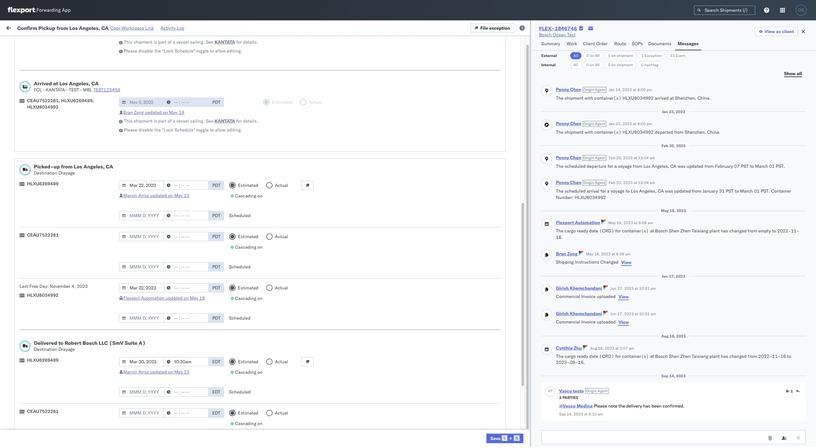 Task type: locate. For each thing, give the bounding box(es) containing it.
2 12:04 from the top
[[638, 180, 649, 185]]

1 -- : -- -- text field from the top
[[163, 98, 209, 107]]

0 vertical spatial invoice
[[581, 294, 596, 299]]

uploaded
[[597, 294, 616, 299], [597, 319, 616, 325]]

-- : -- -- text field for delivered to robert bosch llc (smv suite a)
[[163, 388, 209, 397]]

23, up departed
[[669, 109, 675, 114]]

voyage for from
[[618, 163, 632, 169]]

0 vertical spatial 10:51
[[639, 286, 650, 291]]

2 cascading on from the top
[[235, 244, 263, 250]]

1 for on
[[608, 53, 610, 58]]

"lock
[[162, 48, 173, 54], [162, 127, 173, 133]]

jan
[[609, 87, 615, 92], [662, 109, 668, 114], [609, 121, 615, 126]]

aug right zhu
[[590, 346, 597, 351]]

4 mmm d, yyyy text field from the top
[[119, 388, 164, 397]]

1 vertical spatial commercial
[[556, 319, 580, 325]]

disable down 'bran zeng updated on may 18' button
[[138, 127, 153, 133]]

part down 'bran zeng updated on may 18' button
[[158, 118, 166, 124]]

march right "31"
[[740, 188, 753, 194]]

disable
[[138, 48, 153, 54], [138, 127, 153, 133]]

5 mmm d, yyyy text field from the top
[[119, 409, 164, 418]]

2 marvin from the top
[[123, 369, 137, 375]]

sep down 'the cargo ready date (crd) for container(s)  at bosch shen zhen taixiang plant has changed from 2022-11-16 to 2023-09-16.'
[[661, 374, 668, 379]]

16. up bran zeng button
[[556, 235, 563, 240]]

2023-
[[556, 360, 570, 366]]

china. for the shipment with container(s) hlxu8034992 departed from shenzhen, china.
[[707, 129, 720, 135]]

arrived at los angeles, ca fcl • kantata • test • mbl test123456
[[34, 80, 120, 93]]

3 mmm d, yyyy text field from the top
[[119, 232, 164, 242]]

2 vertical spatial kantata
[[214, 118, 235, 124]]

flexport. image
[[8, 7, 36, 13]]

1 invoice from the top
[[581, 294, 596, 299]]

pst right 07 in the top of the page
[[741, 163, 749, 169]]

date for zhu
[[589, 354, 598, 359]]

zhen inside the cargo ready date (crd) for container(s)  at bosch shen zhen taixiang plant has changed from empty to 2022-11- 16.
[[680, 228, 691, 234]]

0 vertical spatial 0 on wi
[[586, 53, 600, 58]]

bran for bran zeng
[[556, 251, 566, 257]]

1 vertical spatial hlxu6269489
[[27, 358, 59, 363]]

been
[[652, 403, 662, 409]]

agent left jan 23, 2023 at 8:00 pm at the right
[[595, 121, 605, 126]]

1 kantata link from the top
[[214, 39, 235, 45]]

0 on wi for 0
[[586, 62, 600, 67]]

pickup
[[38, 25, 55, 31]]

27,
[[669, 274, 675, 279], [617, 286, 623, 291], [617, 312, 623, 316]]

0 vertical spatial commercial invoice uploaded view
[[556, 294, 629, 300]]

4 cascading on from the top
[[235, 370, 263, 376]]

penny for the shipment with container(s) hlxu8034992 departed from shenzhen, china.
[[556, 121, 569, 127]]

this down 'bran zeng updated on may 18' button
[[124, 118, 132, 124]]

activity log
[[161, 25, 184, 31]]

3 penny chen button from the top
[[556, 155, 581, 161]]

• left mbl
[[80, 87, 82, 93]]

view button
[[621, 259, 632, 266], [618, 294, 629, 300], [618, 319, 629, 326]]

1 chen from the top
[[570, 87, 581, 93]]

ready down zhu
[[577, 354, 588, 359]]

3 penny from the top
[[556, 155, 569, 161]]

2 details. from the top
[[243, 118, 258, 124]]

1 vertical spatial disable
[[138, 127, 153, 133]]

summary
[[541, 41, 560, 47]]

girish for second girish khemchandani button from the top of the page
[[556, 311, 569, 317]]

0 vertical spatial voyage
[[618, 163, 632, 169]]

was up the may 18, 2023
[[665, 188, 673, 194]]

1 wi from the top
[[595, 53, 600, 58]]

0 horizontal spatial zeng
[[134, 110, 144, 115]]

has inside 'the cargo ready date (crd) for container(s)  at bosch shen zhen taixiang plant has changed from 2022-11-16 to 2023-09-16.'
[[721, 354, 728, 359]]

1 pm from the top
[[647, 87, 652, 92]]

pst inside the scheduled arrival for a voyage to los angeles, ca was updated from january 31 pst to march 01 pst. container number: hlxu8034992
[[726, 188, 734, 194]]

2 vertical spatial jun
[[610, 312, 616, 316]]

los inside picked-up from los angeles, ca destination drayage
[[74, 164, 82, 170]]

1 vertical spatial is
[[154, 118, 157, 124]]

forwarding app link
[[8, 7, 71, 13]]

shipping
[[556, 259, 574, 265]]

agent left jan 14, 2023 at 8:00 pm
[[595, 87, 605, 92]]

march inside the scheduled arrival for a voyage to los angeles, ca was updated from january 31 pst to march 01 pst. container number: hlxu8034992
[[740, 188, 753, 194]]

marvin arroz updated on may 23 for picked-up from los angeles, ca
[[123, 193, 189, 199]]

mmm d, yyyy text field for hlxu6269489
[[119, 357, 164, 367]]

date for automation
[[589, 228, 598, 234]]

2 sailing. from the top
[[190, 118, 205, 124]]

los
[[69, 25, 78, 31], [59, 80, 68, 87], [643, 163, 651, 169], [74, 164, 82, 170], [631, 188, 638, 194]]

scheduled left departure
[[565, 163, 586, 169]]

1 vertical spatial drayage
[[58, 347, 75, 353]]

at inside 'the cargo ready date (crd) for container(s)  at bosch shen zhen taixiang plant has changed from 2022-11-16 to 2023-09-16.'
[[650, 354, 654, 359]]

12:04 down the scheduled departure for a voyage from los angeles, ca was updated from february 07 pst to march 01 pst.
[[638, 180, 649, 185]]

shenzhen, for from
[[685, 129, 706, 135]]

3 chen from the top
[[570, 155, 581, 161]]

"lock down activity
[[162, 48, 173, 54]]

a right the arrival
[[607, 188, 610, 194]]

of down activity
[[168, 39, 172, 45]]

"lock down 'bran zeng updated on may 18' button
[[162, 127, 173, 133]]

origin for the shipment with container(s) hlxu8034992 departed from shenzhen, china.
[[584, 121, 594, 126]]

please
[[124, 48, 137, 54], [124, 127, 137, 133], [594, 403, 607, 409]]

16. inside the cargo ready date (crd) for container(s)  at bosch shen zhen taixiang plant has changed from empty to 2022-11- 16.
[[556, 235, 563, 240]]

zhen inside 'the cargo ready date (crd) for container(s)  at bosch shen zhen taixiang plant has changed from 2022-11-16 to 2023-09-16.'
[[680, 354, 691, 359]]

1 scheduled from the top
[[565, 163, 586, 169]]

1 drayage from the top
[[58, 170, 75, 176]]

jan down arrived
[[662, 109, 668, 114]]

1 vertical spatial 0 on wi
[[586, 62, 600, 67]]

0 vertical spatial shenzhen,
[[675, 95, 696, 101]]

1 horizontal spatial 11-
[[791, 228, 799, 234]]

(crd) inside the cargo ready date (crd) for container(s)  at bosch shen zhen taixiang plant has changed from empty to 2022-11- 16.
[[599, 228, 614, 234]]

1 vertical spatial taixiang
[[692, 354, 708, 359]]

voyage inside the scheduled arrival for a voyage to los angeles, ca was updated from january 31 pst to march 01 pst. container number: hlxu8034992
[[611, 188, 625, 194]]

taixiang inside the cargo ready date (crd) for container(s)  at bosch shen zhen taixiang plant has changed from empty to 2022-11- 16.
[[692, 228, 708, 234]]

2 pm from the top
[[647, 121, 652, 126]]

1 vertical spatial all button
[[570, 61, 582, 69]]

1 horizontal spatial 16.
[[578, 360, 585, 366]]

part down activity
[[158, 39, 166, 45]]

pm up the shipment with container(s) hlxu8034992 arrived at shenzhen, china.
[[647, 87, 652, 92]]

jan up the shipment with container(s) hlxu8034992 arrived at shenzhen, china.
[[609, 87, 615, 92]]

2 horizontal spatial •
[[80, 87, 82, 93]]

voyage
[[618, 163, 632, 169], [611, 188, 625, 194]]

the inside the scheduled arrival for a voyage to los angeles, ca was updated from january 31 pst to march 01 pst. container number: hlxu8034992
[[556, 188, 563, 194]]

at inside @vasco medina please note the delivery has been confirmed. sep 14, 2023 at 6:10 am
[[584, 412, 588, 417]]

1 is from the top
[[154, 39, 157, 45]]

1 horizontal spatial 2022-
[[777, 228, 791, 234]]

0 vertical spatial 8:06
[[638, 221, 647, 225]]

2022-
[[777, 228, 791, 234], [758, 354, 772, 359]]

commercial invoice uploaded view
[[556, 294, 629, 300], [556, 319, 629, 325]]

forwarding app
[[36, 7, 71, 13]]

1 horizontal spatial 8:06
[[638, 221, 647, 225]]

•
[[43, 87, 45, 93], [66, 87, 68, 93], [80, 87, 82, 93]]

hlxu6269489 down the picked- in the left top of the page
[[27, 181, 59, 187]]

marvin arroz updated on may 23 button for picked-up from los angeles, ca
[[123, 193, 189, 199]]

has inside the cargo ready date (crd) for container(s)  at bosch shen zhen taixiang plant has changed from empty to 2022-11- 16.
[[721, 228, 728, 234]]

all button for internal
[[570, 61, 582, 69]]

2 vertical spatial view button
[[618, 319, 629, 326]]

1 cascading from the top
[[235, 193, 256, 199]]

3 -- : -- -- text field from the top
[[163, 388, 209, 397]]

2 vertical spatial -- : -- -- text field
[[163, 388, 209, 397]]

2 cascading from the top
[[235, 244, 256, 250]]

pst. left container
[[761, 188, 770, 194]]

details.
[[243, 39, 258, 45], [243, 118, 258, 124]]

2 cargo from the top
[[565, 354, 576, 359]]

date down aug 18, 2023 at 2:07 am
[[589, 354, 598, 359]]

1 vertical spatial shenzhen,
[[685, 129, 706, 135]]

2 of from the top
[[168, 118, 172, 124]]

0 vertical spatial khemchandani
[[570, 285, 602, 291]]

jun 27, 2023 at 10:51 am
[[610, 286, 656, 291], [610, 312, 656, 316]]

0 vertical spatial jan
[[609, 87, 615, 92]]

view
[[765, 29, 775, 34], [621, 260, 632, 265], [619, 294, 629, 300], [619, 320, 629, 325]]

feb for from
[[609, 155, 615, 160]]

origin for the scheduled arrival for a voyage to los angeles, ca was updated from january 31 pst to march 01 pst. container number: hlxu8034992
[[584, 180, 594, 185]]

2 drayage from the top
[[58, 347, 75, 353]]

8:06 for bran zeng
[[616, 252, 624, 256]]

1 vertical spatial 16.
[[578, 360, 585, 366]]

4 penny from the top
[[556, 180, 569, 186]]

jan 23, 2023
[[662, 109, 685, 114]]

t
[[551, 389, 553, 394]]

a down 'bran zeng updated on may 18' button
[[173, 118, 175, 124]]

ready down flexport automation button
[[577, 228, 588, 234]]

2 changed from the top
[[729, 354, 747, 359]]

16. down zhu
[[578, 360, 585, 366]]

5 mmm d, yyyy text field from the top
[[119, 357, 164, 367]]

container(s)
[[594, 95, 621, 101], [594, 129, 621, 135], [622, 228, 649, 234], [622, 354, 649, 359]]

1 vertical spatial commercial invoice uploaded view
[[556, 319, 629, 325]]

1 vertical spatial invoice
[[581, 319, 596, 325]]

12:04 for from
[[638, 155, 649, 160]]

1 hlxu6269489 from the top
[[27, 181, 59, 187]]

pst right "31"
[[726, 188, 734, 194]]

33
[[670, 53, 675, 58]]

1 12:04 from the top
[[638, 155, 649, 160]]

0 vertical spatial this shipment is part of a vessel sailing. see kantata for details.
[[124, 39, 258, 45]]

2022- inside 'the cargo ready date (crd) for container(s)  at bosch shen zhen taixiang plant has changed from 2022-11-16 to 2023-09-16.'
[[758, 354, 772, 359]]

departed
[[655, 129, 673, 135]]

to inside 'the cargo ready date (crd) for container(s)  at bosch shen zhen taixiang plant has changed from 2022-11-16 to 2023-09-16.'
[[787, 354, 791, 359]]

please down copy workspace link "button"
[[124, 48, 137, 54]]

01 left container
[[754, 188, 760, 194]]

hlxu6269489 for picked-
[[27, 181, 59, 187]]

2 girish khemchandani button from the top
[[556, 311, 602, 317]]

0 vertical spatial -- : -- -- text field
[[163, 181, 209, 190]]

plant inside the cargo ready date (crd) for container(s)  at bosch shen zhen taixiang plant has changed from empty to 2022-11- 16.
[[710, 228, 720, 234]]

show all
[[784, 71, 802, 76]]

pm up the shipment with container(s) hlxu8034992 departed from shenzhen, china.
[[647, 121, 652, 126]]

MMM D, YYYY text field
[[119, 181, 164, 190], [119, 283, 164, 293], [119, 314, 164, 323], [119, 388, 164, 397], [119, 409, 164, 418]]

0 vertical spatial cargo
[[565, 228, 576, 234]]

march for 07
[[755, 163, 768, 169]]

the for the shipment with container(s) hlxu8034992 arrived at shenzhen, china.
[[556, 95, 563, 101]]

1 khemchandani from the top
[[570, 285, 602, 291]]

hlxu8034992 down 'day:'
[[27, 293, 59, 298]]

1 editing. from the top
[[227, 48, 242, 54]]

mmm d, yyyy text field for 4th -- : -- -- text field
[[119, 283, 164, 293]]

1 vertical spatial with
[[585, 129, 593, 135]]

view button for flexport automation
[[621, 259, 632, 266]]

bosch up sep 14, 2023
[[655, 354, 668, 359]]

1 horizontal spatial 14,
[[616, 87, 621, 92]]

8:00 for departed
[[637, 121, 646, 126]]

2 vertical spatial jan
[[609, 121, 615, 126]]

-- : -- -- text field
[[163, 181, 209, 190], [163, 211, 209, 221], [163, 388, 209, 397]]

bran zeng updated on may 18 button
[[123, 110, 184, 115]]

0 horizontal spatial sep
[[559, 412, 566, 417]]

order
[[596, 41, 608, 47]]

ready for automation
[[577, 228, 588, 234]]

event
[[676, 53, 685, 58]]

at inside arrived at los angeles, ca fcl • kantata • test • mbl test123456
[[53, 80, 58, 87]]

0 horizontal spatial pst
[[726, 188, 734, 194]]

1 vertical spatial scheduled
[[565, 188, 586, 194]]

march right 07 in the top of the page
[[755, 163, 768, 169]]

-- : -- -- text field
[[163, 98, 209, 107], [163, 232, 209, 242], [163, 262, 209, 272], [163, 283, 209, 293], [163, 314, 209, 323], [163, 357, 209, 367], [163, 409, 209, 418]]

4 scheduled from the top
[[229, 390, 251, 395]]

2 zhen from the top
[[680, 354, 691, 359]]

a right departure
[[614, 163, 617, 169]]

ready for zhu
[[577, 354, 588, 359]]

2 (crd) from the top
[[599, 354, 614, 359]]

girish for second girish khemchandani button from the bottom of the page
[[556, 285, 569, 291]]

1 vertical spatial march
[[740, 188, 753, 194]]

taixiang for 2022-
[[692, 354, 708, 359]]

0 vertical spatial zeng
[[134, 110, 144, 115]]

this down copy workspace link "button"
[[124, 39, 132, 45]]

0 vertical spatial toggle
[[196, 48, 209, 54]]

bosch inside the delivered to robert bosch llc (smv suite a) destination drayage
[[82, 340, 98, 346]]

1 vertical spatial shen
[[669, 354, 679, 359]]

12:04 down the shipment with container(s) hlxu8034992 departed from shenzhen, china.
[[638, 155, 649, 160]]

view inside shipping instructions changed view
[[621, 260, 632, 265]]

0 horizontal spatial was
[[665, 188, 673, 194]]

is down link
[[154, 39, 157, 45]]

bosch down flex-
[[539, 32, 552, 38]]

1 zhen from the top
[[680, 228, 691, 234]]

0 vertical spatial was
[[678, 163, 686, 169]]

1 vertical spatial pst
[[726, 188, 734, 194]]

the inside 'the cargo ready date (crd) for container(s)  at bosch shen zhen taixiang plant has changed from 2022-11-16 to 2023-09-16.'
[[556, 354, 563, 359]]

2 ready from the top
[[577, 354, 588, 359]]

was inside the scheduled arrival for a voyage to los angeles, ca was updated from january 31 pst to march 01 pst. container number: hlxu8034992
[[665, 188, 673, 194]]

the inside the cargo ready date (crd) for container(s)  at bosch shen zhen taixiang plant has changed from empty to 2022-11- 16.
[[556, 228, 563, 234]]

1 horizontal spatial pst
[[741, 163, 749, 169]]

16. inside 'the cargo ready date (crd) for container(s)  at bosch shen zhen taixiang plant has changed from 2022-11-16 to 2023-09-16.'
[[578, 360, 585, 366]]

2 ceau7522281 from the top
[[27, 409, 59, 415]]

bosch down the may 18, 2023
[[655, 228, 668, 234]]

cargo inside the cargo ready date (crd) for container(s)  at bosch shen zhen taixiang plant has changed from empty to 2022-11- 16.
[[565, 228, 576, 234]]

1 for exception
[[641, 53, 644, 58]]

scheduled up number:
[[565, 188, 586, 194]]

2 pdt from the top
[[212, 183, 220, 188]]

march
[[755, 163, 768, 169], [740, 188, 753, 194]]

view inside button
[[765, 29, 775, 34]]

• right fcl
[[43, 87, 45, 93]]

penny chen button for the shipment with container(s) hlxu8034992 departed from shenzhen, china.
[[556, 121, 581, 127]]

shenzhen,
[[675, 95, 696, 101], [685, 129, 706, 135]]

feb 20, 2023 at 12:04 am for to
[[609, 180, 655, 185]]

1 23 from the top
[[184, 193, 189, 199]]

1 vertical spatial allow
[[215, 127, 226, 133]]

date down flexport automation button
[[589, 228, 598, 234]]

1 vertical spatial was
[[665, 188, 673, 194]]

bosch left llc
[[82, 340, 98, 346]]

1 vertical spatial voyage
[[611, 188, 625, 194]]

zeng for bran zeng updated on may 18
[[134, 110, 144, 115]]

estimated
[[238, 183, 258, 188], [238, 234, 258, 240], [238, 285, 258, 291], [238, 359, 258, 365], [238, 411, 258, 416]]

2 marvin arroz updated on may 23 from the top
[[123, 369, 189, 375]]

test
[[69, 87, 79, 93]]

is
[[154, 39, 157, 45], [154, 118, 157, 124]]

cargo inside 'the cargo ready date (crd) for container(s)  at bosch shen zhen taixiang plant has changed from 2022-11-16 to 2023-09-16.'
[[565, 354, 576, 359]]

shen for cynthia zhu
[[669, 354, 679, 359]]

is down 'bran zeng updated on may 18' button
[[154, 118, 157, 124]]

up
[[54, 164, 60, 170]]

medina
[[577, 403, 593, 409]]

2 vertical spatial 27,
[[617, 312, 623, 316]]

shen inside 'the cargo ready date (crd) for container(s)  at bosch shen zhen taixiang plant has changed from 2022-11-16 to 2023-09-16.'
[[669, 354, 679, 359]]

5 actual from the top
[[275, 411, 288, 416]]

2022- left 16
[[758, 354, 772, 359]]

2022- right "empty"
[[777, 228, 791, 234]]

14, up the shipment with container(s) hlxu8034992 arrived at shenzhen, china.
[[616, 87, 621, 92]]

voyage right departure
[[618, 163, 632, 169]]

1 horizontal spatial flexport
[[556, 220, 574, 226]]

the down 'bran zeng updated on may 18' button
[[154, 127, 161, 133]]

2 girish from the top
[[556, 311, 569, 317]]

zhen up sep 14, 2023
[[680, 354, 691, 359]]

angeles, inside picked-up from los angeles, ca destination drayage
[[83, 164, 105, 170]]

commercial
[[556, 294, 580, 299], [556, 319, 580, 325]]

aug up 'the cargo ready date (crd) for container(s)  at bosch shen zhen taixiang plant has changed from 2022-11-16 to 2023-09-16.'
[[661, 334, 669, 339]]

2 marvin arroz updated on may 23 button from the top
[[123, 369, 189, 375]]

0 vertical spatial 8:00
[[637, 87, 646, 92]]

date inside the cargo ready date (crd) for container(s)  at bosch shen zhen taixiang plant has changed from empty to 2022-11- 16.
[[589, 228, 598, 234]]

cargo for 16.
[[565, 228, 576, 234]]

1 vertical spatial automation
[[141, 295, 165, 301]]

2 mmm d, yyyy text field from the top
[[119, 283, 164, 293]]

1 horizontal spatial zeng
[[567, 251, 578, 257]]

1 vertical spatial editing.
[[227, 127, 242, 133]]

33 event
[[670, 53, 685, 58]]

shenzhen, up jan 23, 2023
[[675, 95, 696, 101]]

0 vertical spatial pst
[[741, 163, 749, 169]]

8:00 up the shipment with container(s) hlxu8034992 arrived at shenzhen, china.
[[637, 87, 646, 92]]

please inside @vasco medina please note the delivery has been confirmed. sep 14, 2023 at 6:10 am
[[594, 403, 607, 409]]

23, up the shipment with container(s) hlxu8034992 departed from shenzhen, china.
[[616, 121, 621, 126]]

0 vertical spatial schedule"
[[175, 48, 195, 54]]

6 the from the top
[[556, 354, 563, 359]]

bosch inside 'the cargo ready date (crd) for container(s)  at bosch shen zhen taixiang plant has changed from 2022-11-16 to 2023-09-16.'
[[655, 354, 668, 359]]

changed for 2022-
[[729, 354, 747, 359]]

ready inside 'the cargo ready date (crd) for container(s)  at bosch shen zhen taixiang plant has changed from 2022-11-16 to 2023-09-16.'
[[577, 354, 588, 359]]

1 vertical spatial 23,
[[616, 121, 621, 126]]

2 penny chen button from the top
[[556, 121, 581, 127]]

0 vertical spatial china.
[[697, 95, 711, 101]]

1 toggle from the top
[[196, 48, 209, 54]]

destination
[[34, 170, 57, 176], [34, 347, 57, 353]]

20,
[[669, 143, 675, 148], [616, 155, 622, 160], [616, 180, 622, 185]]

shen down the may 18, 2023
[[669, 228, 679, 234]]

1 marvin arroz updated on may 23 button from the top
[[123, 193, 189, 199]]

1 vertical spatial part
[[158, 118, 166, 124]]

wi for 0
[[595, 62, 600, 67]]

flex-
[[539, 25, 555, 32]]

activity log button
[[161, 24, 184, 32]]

4 pdt from the top
[[212, 234, 220, 240]]

khemchandani for second girish khemchandani button from the bottom of the page
[[570, 285, 602, 291]]

bran zeng
[[556, 251, 578, 257]]

destination down 'delivered'
[[34, 347, 57, 353]]

please up 6:10
[[594, 403, 607, 409]]

cascading on for 4th -- : -- -- text field
[[235, 296, 263, 302]]

for inside the cargo ready date (crd) for container(s)  at bosch shen zhen taixiang plant has changed from empty to 2022-11- 16.
[[615, 228, 621, 234]]

jan up the shipment with container(s) hlxu8034992 departed from shenzhen, china.
[[609, 121, 615, 126]]

the right "note"
[[618, 403, 625, 409]]

scheduled for departure
[[565, 163, 586, 169]]

ready inside the cargo ready date (crd) for container(s)  at bosch shen zhen taixiang plant has changed from empty to 2022-11- 16.
[[577, 228, 588, 234]]

jan for arrived
[[609, 87, 615, 92]]

commercial invoice uploaded view for second girish khemchandani button from the bottom of the page
[[556, 294, 629, 300]]

marvin arroz updated on may 23 for delivered to robert bosch llc (smv suite a)
[[123, 369, 189, 375]]

1 vessel from the top
[[176, 39, 189, 45]]

1 plant from the top
[[710, 228, 720, 234]]

drayage down up
[[58, 170, 75, 176]]

agent up departure
[[595, 155, 605, 160]]

see
[[206, 39, 213, 45], [206, 118, 213, 124]]

please down 'bran zeng updated on may 18' button
[[124, 127, 137, 133]]

penny chen button for the shipment with container(s) hlxu8034992 arrived at shenzhen, china.
[[556, 87, 581, 93]]

cargo down flexport automation button
[[565, 228, 576, 234]]

file exception button
[[470, 23, 514, 33], [470, 23, 514, 33]]

8:00
[[637, 87, 646, 92], [637, 121, 646, 126]]

shipment
[[134, 39, 152, 45], [617, 53, 633, 58], [617, 62, 633, 67], [565, 95, 583, 101], [134, 118, 152, 124], [565, 129, 583, 135]]

0 horizontal spatial 14,
[[567, 412, 573, 417]]

18, for cynthia zhu
[[598, 346, 604, 351]]

hlxu8034992 inside the scheduled arrival for a voyage to los angeles, ca was updated from january 31 pst to march 01 pst. container number: hlxu8034992
[[575, 195, 606, 200]]

wi for 1
[[595, 53, 600, 58]]

14, down 'the cargo ready date (crd) for container(s)  at bosch shen zhen taixiang plant has changed from 2022-11-16 to 2023-09-16.'
[[669, 374, 675, 379]]

1 vertical spatial plant
[[710, 354, 720, 359]]

(crd) for cynthia zhu
[[599, 354, 614, 359]]

None text field
[[541, 431, 806, 445]]

1 mmm d, yyyy text field from the top
[[119, 98, 164, 107]]

vessel down 'bran zeng updated on may 18' button
[[176, 118, 189, 124]]

march for 31
[[740, 188, 753, 194]]

destination down the picked- in the left top of the page
[[34, 170, 57, 176]]

part
[[158, 39, 166, 45], [158, 118, 166, 124]]

plant inside 'the cargo ready date (crd) for container(s)  at bosch shen zhen taixiang plant has changed from 2022-11-16 to 2023-09-16.'
[[710, 354, 720, 359]]

flex-1846748 link
[[539, 25, 577, 32]]

khemchandani
[[570, 285, 602, 291], [570, 311, 602, 317]]

2 -- : -- -- text field from the top
[[163, 211, 209, 221]]

all
[[573, 53, 578, 58], [573, 62, 578, 67]]

0 vertical spatial hlxu6269489
[[27, 181, 59, 187]]

0 vertical spatial plant
[[710, 228, 720, 234]]

pst. up container
[[776, 163, 785, 169]]

the down activity
[[154, 48, 161, 54]]

01 inside the scheduled arrival for a voyage to los angeles, ca was updated from january 31 pst to march 01 pst. container number: hlxu8034992
[[754, 188, 760, 194]]

0 horizontal spatial 11-
[[772, 354, 780, 359]]

1 horizontal spatial aug
[[661, 334, 669, 339]]

mmm d, yyyy text field for 3rd -- : -- -- text field from the bottom
[[119, 314, 164, 323]]

the inside @vasco medina please note the delivery has been confirmed. sep 14, 2023 at 6:10 am
[[618, 403, 625, 409]]

0 vertical spatial please disable the "lock schedule" toggle to allow editing.
[[124, 48, 242, 54]]

2 8:00 from the top
[[637, 121, 646, 126]]

hlxu6269489 down 'delivered'
[[27, 358, 59, 363]]

was down the feb 20, 2023
[[678, 163, 686, 169]]

6:10
[[589, 412, 597, 417]]

3 the from the top
[[556, 163, 563, 169]]

1 vertical spatial ceau7522281
[[27, 409, 59, 415]]

changed inside the cargo ready date (crd) for container(s)  at bosch shen zhen taixiang plant has changed from empty to 2022-11- 16.
[[729, 228, 747, 234]]

14,
[[616, 87, 621, 92], [669, 374, 675, 379], [567, 412, 573, 417]]

5 cascading from the top
[[235, 421, 256, 427]]

1 the from the top
[[556, 95, 563, 101]]

MMM D, YYYY text field
[[119, 98, 164, 107], [119, 211, 164, 221], [119, 232, 164, 242], [119, 262, 164, 272], [119, 357, 164, 367]]

arrival
[[587, 188, 599, 194]]

6 pdt from the top
[[212, 285, 220, 291]]

scheduled inside the scheduled arrival for a voyage to los angeles, ca was updated from january 31 pst to march 01 pst. container number: hlxu8034992
[[565, 188, 586, 194]]

sep down @vasco
[[559, 412, 566, 417]]

0 vertical spatial kantata
[[214, 39, 235, 45]]

1 button
[[786, 389, 793, 394]]

penny for the scheduled departure for a voyage from los angeles, ca was updated from february 07 pst to march 01 pst.
[[556, 155, 569, 161]]

12:04 for to
[[638, 180, 649, 185]]

mmm d, yyyy text field for ceau7522281
[[119, 232, 164, 242]]

(crd) down flexport automation
[[599, 228, 614, 234]]

agent up the arrival
[[595, 180, 605, 185]]

1 vertical spatial (crd)
[[599, 354, 614, 359]]

penny chen button for the scheduled arrival for a voyage to los angeles, ca was updated from january 31 pst to march 01 pst. container number: hlxu8034992
[[556, 180, 581, 186]]

automation for flexport automation
[[575, 220, 600, 226]]

0 vertical spatial 14,
[[616, 87, 621, 92]]

20, for to
[[616, 180, 622, 185]]

0 vertical spatial march
[[755, 163, 768, 169]]

toggle
[[196, 48, 209, 54], [196, 127, 209, 133]]

workspace
[[122, 25, 144, 31]]

3 mmm d, yyyy text field from the top
[[119, 314, 164, 323]]

1 vertical spatial "lock
[[162, 127, 173, 133]]

1 horizontal spatial 23,
[[669, 109, 675, 114]]

shen inside the cargo ready date (crd) for container(s)  at bosch shen zhen taixiang plant has changed from empty to 2022-11- 16.
[[669, 228, 679, 234]]

1 vertical spatial 20,
[[616, 155, 622, 160]]

8:00 up the shipment with container(s) hlxu8034992 departed from shenzhen, china.
[[637, 121, 646, 126]]

free
[[29, 284, 38, 289]]

1 this from the top
[[124, 39, 132, 45]]

1 this shipment is part of a vessel sailing. see kantata for details. from the top
[[124, 39, 258, 45]]

0 vertical spatial scheduled
[[565, 163, 586, 169]]

0 vertical spatial girish
[[556, 285, 569, 291]]

taixiang inside 'the cargo ready date (crd) for container(s)  at bosch shen zhen taixiang plant has changed from 2022-11-16 to 2023-09-16.'
[[692, 354, 708, 359]]

1 vertical spatial has
[[721, 354, 728, 359]]

container(s) inside the cargo ready date (crd) for container(s)  at bosch shen zhen taixiang plant has changed from empty to 2022-11- 16.
[[622, 228, 649, 234]]

0 horizontal spatial 23,
[[616, 121, 621, 126]]

2 vertical spatial 20,
[[616, 180, 622, 185]]

the
[[154, 48, 161, 54], [154, 127, 161, 133], [618, 403, 625, 409]]

agent for the shipment with container(s) hlxu8034992 departed from shenzhen, china.
[[595, 121, 605, 126]]

(crd) down aug 18, 2023 at 2:07 am
[[599, 354, 614, 359]]

01 up container
[[769, 163, 775, 169]]

jun for middle view button
[[610, 286, 616, 291]]

2 10:51 from the top
[[639, 312, 650, 316]]

hlxu8034992 down the arrival
[[575, 195, 606, 200]]

1 vertical spatial china.
[[707, 129, 720, 135]]

18 for bran zeng updated on may 18
[[179, 110, 184, 115]]

1 vertical spatial 14,
[[669, 374, 675, 379]]

changed inside 'the cargo ready date (crd) for container(s)  at bosch shen zhen taixiang plant has changed from 2022-11-16 to 2023-09-16.'
[[729, 354, 747, 359]]

automation for flexport automation updated on may 18
[[141, 295, 165, 301]]

see for 2nd kantata link
[[206, 118, 213, 124]]

estimated for 1st -- : -- -- text box
[[238, 183, 258, 188]]

zhen down the may 18, 2023
[[680, 228, 691, 234]]

container(s) inside 'the cargo ready date (crd) for container(s)  at bosch shen zhen taixiang plant has changed from 2022-11-16 to 2023-09-16.'
[[622, 354, 649, 359]]

am
[[650, 155, 655, 160], [650, 180, 655, 185], [648, 221, 653, 225], [625, 252, 631, 256], [651, 286, 656, 291], [651, 312, 656, 316], [629, 346, 634, 351], [598, 412, 603, 417]]

1 vertical spatial date
[[589, 354, 598, 359]]

01 for the scheduled arrival for a voyage to los angeles, ca was updated from january 31 pst to march 01 pst. container number: hlxu8034992
[[754, 188, 760, 194]]

pm
[[647, 87, 652, 92], [647, 121, 652, 126]]

shenzhen, up the feb 20, 2023
[[685, 129, 706, 135]]

0 horizontal spatial bran
[[123, 110, 133, 115]]

0 vertical spatial wi
[[595, 53, 600, 58]]

penny chen origin agent
[[556, 87, 605, 93], [556, 121, 605, 127], [556, 155, 605, 161], [556, 180, 605, 186]]

2 chen from the top
[[570, 121, 581, 127]]

0 horizontal spatial 01
[[754, 188, 760, 194]]

2 scheduled from the top
[[565, 188, 586, 194]]

14, down @vasco
[[567, 412, 573, 417]]

edt for 2nd -- : -- -- text field from the bottom
[[212, 359, 220, 365]]

zeng
[[134, 110, 144, 115], [567, 251, 578, 257]]

1 vertical spatial of
[[168, 118, 172, 124]]

0 horizontal spatial 1
[[608, 53, 610, 58]]

copy workspace link button
[[110, 25, 154, 31]]

0 horizontal spatial flexport
[[123, 295, 140, 301]]

the for the cargo ready date (crd) for container(s)  at bosch shen zhen taixiang plant has changed from 2022-11-16 to 2023-09-16.
[[556, 354, 563, 359]]

0 on shipment
[[608, 62, 633, 67]]

los inside arrived at los angeles, ca fcl • kantata • test • mbl test123456
[[59, 80, 68, 87]]

a)
[[139, 340, 146, 346]]

1 see from the top
[[206, 39, 213, 45]]

2 all button from the top
[[570, 61, 582, 69]]

date inside 'the cargo ready date (crd) for container(s)  at bosch shen zhen taixiang plant has changed from 2022-11-16 to 2023-09-16.'
[[589, 354, 598, 359]]

4 the from the top
[[556, 188, 563, 194]]

bosch ocean test link
[[539, 32, 575, 38]]

ready
[[577, 228, 588, 234], [577, 354, 588, 359]]

actual for 2nd -- : -- -- text field from the bottom
[[275, 359, 288, 365]]

pst. inside the scheduled arrival for a voyage to los angeles, ca was updated from january 31 pst to march 01 pst. container number: hlxu8034992
[[761, 188, 770, 194]]

scheduled for arrival
[[565, 188, 586, 194]]

feb for to
[[609, 180, 615, 185]]

2 penny from the top
[[556, 121, 569, 127]]

1 estimated from the top
[[238, 183, 258, 188]]

cascading for 2nd -- : -- -- text field from the bottom
[[235, 370, 256, 376]]

2023 inside @vasco medina please note the delivery has been confirmed. sep 14, 2023 at 6:10 am
[[574, 412, 583, 417]]

mmm d, yyyy text field for -- : -- -- text box associated with delivered to robert bosch llc (smv suite a)
[[119, 388, 164, 397]]

los inside the scheduled arrival for a voyage to los angeles, ca was updated from january 31 pst to march 01 pst. container number: hlxu8034992
[[631, 188, 638, 194]]

3 estimated from the top
[[238, 285, 258, 291]]

3 parties button
[[559, 395, 578, 401]]

voyage right the arrival
[[611, 188, 625, 194]]

shen up sep 14, 2023
[[669, 354, 679, 359]]

wi
[[595, 53, 600, 58], [595, 62, 600, 67]]

uploaded for second girish khemchandani button from the bottom of the page
[[597, 294, 616, 299]]

cargo up 09-
[[565, 354, 576, 359]]

0 vertical spatial girish khemchandani button
[[556, 285, 602, 291]]

vessel down log
[[176, 39, 189, 45]]

updated
[[145, 110, 162, 115], [687, 163, 703, 169], [674, 188, 691, 194], [150, 193, 167, 199], [166, 295, 182, 301], [150, 369, 167, 375]]

drayage down robert
[[58, 347, 75, 353]]

0 horizontal spatial 18
[[179, 110, 184, 115]]

agent right teste
[[598, 389, 608, 394]]

sops button
[[629, 38, 646, 50]]

2 plant from the top
[[710, 354, 720, 359]]

1 vertical spatial vessel
[[176, 118, 189, 124]]

1 vertical spatial pst.
[[761, 188, 770, 194]]

disable down link
[[138, 48, 153, 54]]

a inside the scheduled arrival for a voyage to los angeles, ca was updated from january 31 pst to march 01 pst. container number: hlxu8034992
[[607, 188, 610, 194]]

for inside 'the cargo ready date (crd) for container(s)  at bosch shen zhen taixiang plant has changed from 2022-11-16 to 2023-09-16.'
[[615, 354, 621, 359]]

uploaded for second girish khemchandani button from the top of the page
[[597, 319, 616, 325]]

with
[[585, 95, 593, 101], [585, 129, 593, 135]]

angeles, inside arrived at los angeles, ca fcl • kantata • test • mbl test123456
[[69, 80, 90, 87]]

2 arroz from the top
[[138, 369, 149, 375]]

18 for flexport automation updated on may 18
[[199, 295, 205, 301]]

destination inside the delivered to robert bosch llc (smv suite a) destination drayage
[[34, 347, 57, 353]]

0 vertical spatial shen
[[669, 228, 679, 234]]

all button for external
[[570, 52, 582, 60]]

0 vertical spatial 27,
[[669, 274, 675, 279]]

pst.
[[776, 163, 785, 169], [761, 188, 770, 194]]

2 all from the top
[[573, 62, 578, 67]]

chen for the scheduled arrival for a voyage to los angeles, ca was updated from january 31 pst to march 01 pst. container number: hlxu8034992
[[570, 180, 581, 186]]

sailing.
[[190, 39, 205, 45], [190, 118, 205, 124]]

of for 2nd kantata link
[[168, 118, 172, 124]]

(crd) inside 'the cargo ready date (crd) for container(s)  at bosch shen zhen taixiang plant has changed from 2022-11-16 to 2023-09-16.'
[[599, 354, 614, 359]]

ceau7522281,
[[27, 98, 60, 104]]

vasco
[[559, 388, 572, 394]]

4 -- : -- -- text field from the top
[[163, 283, 209, 293]]

8:00 for arrived
[[637, 87, 646, 92]]

of down 'bran zeng updated on may 18' button
[[168, 118, 172, 124]]

bran zeng updated on may 18
[[123, 110, 184, 115]]

for inside the scheduled arrival for a voyage to los angeles, ca was updated from january 31 pst to march 01 pst. container number: hlxu8034992
[[600, 188, 606, 194]]

4 estimated from the top
[[238, 359, 258, 365]]

from inside 'the cargo ready date (crd) for container(s)  at bosch shen zhen taixiang plant has changed from 2022-11-16 to 2023-09-16.'
[[748, 354, 757, 359]]

• left "test"
[[66, 87, 68, 93]]

file exception
[[480, 25, 510, 31]]

has inside @vasco medina please note the delivery has been confirmed. sep 14, 2023 at 6:10 am
[[643, 403, 650, 409]]

1 penny chen button from the top
[[556, 87, 581, 93]]

penny chen button for the scheduled departure for a voyage from los angeles, ca was updated from february 07 pst to march 01 pst.
[[556, 155, 581, 161]]

hlxu8034992 down ceau7522281,
[[27, 104, 59, 110]]

2 vertical spatial 14,
[[567, 412, 573, 417]]

invoice
[[581, 294, 596, 299], [581, 319, 596, 325]]

1 edt from the top
[[212, 359, 220, 365]]

2022
[[77, 284, 88, 289]]

3 pdt from the top
[[212, 213, 220, 219]]



Task type: describe. For each thing, give the bounding box(es) containing it.
os
[[798, 8, 804, 12]]

1 horizontal spatial sep
[[661, 374, 668, 379]]

2 schedule" from the top
[[175, 127, 195, 133]]

flexport for flexport automation updated on may 18
[[123, 295, 140, 301]]

plant for empty
[[710, 228, 720, 234]]

empty
[[758, 228, 771, 234]]

arrived
[[655, 95, 669, 101]]

day:
[[39, 284, 49, 289]]

0 on wi for 1
[[586, 53, 600, 58]]

20, for from
[[616, 155, 622, 160]]

1 • from the left
[[43, 87, 45, 93]]

jun for view button related to girish khemchandani
[[610, 312, 616, 316]]

@vasco
[[559, 403, 576, 409]]

vasco teste origin agent
[[559, 388, 608, 394]]

view as client
[[765, 29, 794, 34]]

voyage for to
[[611, 188, 625, 194]]

may 18, 2023 at 8:06 am for flexport automation
[[608, 221, 653, 225]]

container
[[771, 188, 791, 194]]

16
[[780, 354, 786, 359]]

pm for departed
[[647, 121, 652, 126]]

2 scheduled from the top
[[229, 264, 251, 270]]

delivered
[[34, 340, 57, 346]]

1 vertical spatial jan
[[662, 109, 668, 114]]

1 please disable the "lock schedule" toggle to allow editing. from the top
[[124, 48, 242, 54]]

zhen for empty
[[680, 228, 691, 234]]

may 18, 2023 at 8:06 am for bran zeng
[[586, 252, 631, 256]]

jun 27, 2023
[[662, 274, 685, 279]]

route
[[614, 41, 626, 47]]

the for the scheduled departure for a voyage from los angeles, ca was updated from february 07 pst to march 01 pst.
[[556, 163, 563, 169]]

4 mmm d, yyyy text field from the top
[[119, 262, 164, 272]]

1 jun 27, 2023 at 10:51 am from the top
[[610, 286, 656, 291]]

jan 23, 2023 at 8:00 pm
[[609, 121, 652, 126]]

cynthia zhu button
[[556, 345, 582, 351]]

ca inside the scheduled arrival for a voyage to los angeles, ca was updated from january 31 pst to march 01 pst. container number: hlxu8034992
[[658, 188, 664, 194]]

14, for jan
[[616, 87, 621, 92]]

sep inside @vasco medina please note the delivery has been confirmed. sep 14, 2023 at 6:10 am
[[559, 412, 566, 417]]

instructions
[[575, 259, 599, 265]]

2 edt from the top
[[212, 390, 220, 395]]

2 editing. from the top
[[227, 127, 242, 133]]

2 disable from the top
[[138, 127, 153, 133]]

the shipment with container(s) hlxu8034992 departed from shenzhen, china.
[[556, 129, 720, 135]]

1 details. from the top
[[243, 39, 258, 45]]

exception
[[645, 53, 662, 58]]

show all button
[[780, 69, 806, 78]]

penny chen origin agent for the shipment with container(s) hlxu8034992 arrived at shenzhen, china.
[[556, 87, 605, 93]]

2 please disable the "lock schedule" toggle to allow editing. from the top
[[124, 127, 242, 133]]

am inside @vasco medina please note the delivery has been confirmed. sep 14, 2023 at 6:10 am
[[598, 412, 603, 417]]

origin inside "vasco teste origin agent"
[[586, 389, 597, 394]]

14, for sep
[[669, 374, 675, 379]]

18, for bran zeng
[[594, 252, 600, 256]]

2 is from the top
[[154, 118, 157, 124]]

flexport automation button
[[556, 220, 600, 226]]

1 sailing. from the top
[[190, 39, 205, 45]]

2 allow from the top
[[215, 127, 226, 133]]

ocean
[[553, 32, 566, 38]]

pst for 31
[[726, 188, 734, 194]]

chen for the scheduled departure for a voyage from los angeles, ca was updated from february 07 pst to march 01 pst.
[[570, 155, 581, 161]]

messages button
[[675, 38, 701, 50]]

penny chen origin agent for the scheduled departure for a voyage from los angeles, ca was updated from february 07 pst to march 01 pst.
[[556, 155, 605, 161]]

confirmed.
[[663, 403, 685, 409]]

hlxu6269489 for delivered
[[27, 358, 59, 363]]

5 estimated from the top
[[238, 411, 258, 416]]

copy
[[110, 25, 121, 31]]

actual for sixth -- : -- -- text field from the bottom of the page
[[275, 234, 288, 240]]

0 vertical spatial 20,
[[669, 143, 675, 148]]

number:
[[556, 195, 574, 200]]

1 vertical spatial the
[[154, 127, 161, 133]]

0 vertical spatial jun
[[662, 274, 668, 279]]

hlxu6269489,
[[61, 98, 94, 104]]

agent inside "vasco teste origin agent"
[[598, 389, 608, 394]]

test123456
[[93, 87, 120, 93]]

1 disable from the top
[[138, 48, 153, 54]]

1 actual from the top
[[275, 183, 288, 188]]

was for february
[[678, 163, 686, 169]]

client order button
[[580, 38, 612, 50]]

invoice for second girish khemchandani button from the top of the page
[[581, 319, 596, 325]]

save
[[490, 436, 500, 442]]

23, for jan 23, 2023 at 8:00 pm
[[616, 121, 621, 126]]

the for the scheduled arrival for a voyage to los angeles, ca was updated from january 31 pst to march 01 pst. container number: hlxu8034992
[[556, 188, 563, 194]]

cascading for sixth -- : -- -- text field from the bottom of the page
[[235, 244, 256, 250]]

os button
[[794, 3, 808, 18]]

14, inside @vasco medina please note the delivery has been confirmed. sep 14, 2023 at 6:10 am
[[567, 412, 573, 417]]

2 part from the top
[[158, 118, 166, 124]]

origin for the scheduled departure for a voyage from los angeles, ca was updated from february 07 pst to march 01 pst.
[[584, 155, 594, 160]]

4,
[[71, 284, 76, 289]]

flexport automation
[[556, 220, 600, 226]]

agent for the scheduled arrival for a voyage to los angeles, ca was updated from january 31 pst to march 01 pst. container number: hlxu8034992
[[595, 180, 605, 185]]

mmm d, yyyy text field for ceau7522281, hlxu6269489, hlxu8034992
[[119, 98, 164, 107]]

from inside the scheduled arrival for a voyage to los angeles, ca was updated from january 31 pst to march 01 pst. container number: hlxu8034992
[[692, 188, 701, 194]]

summary button
[[539, 38, 564, 50]]

6 -- : -- -- text field from the top
[[163, 357, 209, 367]]

khemchandani for second girish khemchandani button from the top of the page
[[570, 311, 602, 317]]

delivery
[[626, 403, 642, 409]]

1 schedule" from the top
[[175, 48, 195, 54]]

commercial invoice uploaded view for second girish khemchandani button from the top of the page
[[556, 319, 629, 325]]

the cargo ready date (crd) for container(s)  at bosch shen zhen taixiang plant has changed from 2022-11-16 to 2023-09-16.
[[556, 354, 791, 366]]

china. for the shipment with container(s) hlxu8034992 arrived at shenzhen, china.
[[697, 95, 711, 101]]

23 for delivered to robert bosch llc (smv suite a)
[[184, 369, 189, 375]]

2 jun 27, 2023 at 10:51 am from the top
[[610, 312, 656, 316]]

penny for the scheduled arrival for a voyage to los angeles, ca was updated from january 31 pst to march 01 pst. container number: hlxu8034992
[[556, 180, 569, 186]]

arroz for delivered to robert bosch llc (smv suite a)
[[138, 369, 149, 375]]

has for empty
[[721, 228, 728, 234]]

Search Shipments (/) text field
[[694, 5, 755, 15]]

cascading on for sixth -- : -- -- text field from the bottom of the page
[[235, 244, 263, 250]]

2 -- : -- -- text field from the top
[[163, 232, 209, 242]]

5 -- : -- -- text field from the top
[[163, 314, 209, 323]]

1 allow from the top
[[215, 48, 226, 54]]

marvin for ca
[[123, 193, 137, 199]]

1 -- : -- -- text field from the top
[[163, 181, 209, 190]]

1 pdt from the top
[[212, 99, 220, 105]]

hlxu8034992 down jan 14, 2023 at 8:00 pm
[[622, 95, 654, 101]]

to inside the cargo ready date (crd) for container(s)  at bosch shen zhen taixiang plant has changed from empty to 2022-11- 16.
[[772, 228, 776, 234]]

at inside the cargo ready date (crd) for container(s)  at bosch shen zhen taixiang plant has changed from empty to 2022-11- 16.
[[650, 228, 654, 234]]

work button
[[564, 38, 580, 50]]

the scheduled arrival for a voyage to los angeles, ca was updated from january 31 pst to march 01 pst. container number: hlxu8034992
[[556, 188, 791, 200]]

marvin arroz updated on may 23 button for delivered to robert bosch llc (smv suite a)
[[123, 369, 189, 375]]

5 pdt from the top
[[212, 264, 220, 270]]

angeles, inside the scheduled arrival for a voyage to los angeles, ca was updated from january 31 pst to march 01 pst. container number: hlxu8034992
[[639, 188, 657, 194]]

3 • from the left
[[80, 87, 82, 93]]

jan 14, 2023 at 8:00 pm
[[609, 87, 652, 92]]

flex-1846748
[[539, 25, 577, 32]]

fcl
[[34, 87, 42, 93]]

confirm pickup from los angeles, ca copy workspace link
[[17, 25, 154, 31]]

from inside the cargo ready date (crd) for container(s)  at bosch shen zhen taixiang plant has changed from empty to 2022-11- 16.
[[748, 228, 757, 234]]

client
[[583, 41, 595, 47]]

(smv
[[109, 340, 124, 346]]

1 girish khemchandani button from the top
[[556, 285, 602, 291]]

the cargo ready date (crd) for container(s)  at bosch shen zhen taixiang plant has changed from empty to 2022-11- 16.
[[556, 228, 799, 240]]

3
[[559, 395, 562, 400]]

to inside the delivered to robert bosch llc (smv suite a) destination drayage
[[58, 340, 63, 346]]

the scheduled departure for a voyage from los angeles, ca was updated from february 07 pst to march 01 pst.
[[556, 163, 785, 169]]

1 vertical spatial view button
[[618, 294, 629, 300]]

(crd) for flexport automation
[[599, 228, 614, 234]]

shen for flexport automation
[[669, 228, 679, 234]]

delivered to robert bosch llc (smv suite a) destination drayage
[[34, 340, 146, 353]]

aug for aug 18, 2023
[[661, 334, 669, 339]]

v t
[[548, 389, 553, 394]]

@vasco medina please note the delivery has been confirmed. sep 14, 2023 at 6:10 am
[[559, 403, 685, 417]]

01 for the scheduled departure for a voyage from los angeles, ca was updated from february 07 pst to march 01 pst.
[[769, 163, 775, 169]]

1 exception
[[641, 53, 662, 58]]

may 18, 2023
[[661, 209, 686, 213]]

ceau7522281 for delivered to robert bosch llc (smv suite a)
[[27, 409, 59, 415]]

drayage inside the delivered to robert bosch llc (smv suite a) destination drayage
[[58, 347, 75, 353]]

was for january
[[665, 188, 673, 194]]

23 for picked-up from los angeles, ca
[[184, 193, 189, 199]]

ceau7522281, hlxu6269489, hlxu8034992
[[27, 98, 94, 110]]

1 cascading on from the top
[[235, 193, 263, 199]]

feb 20, 2023
[[662, 143, 686, 148]]

10:51 for view button related to girish khemchandani
[[639, 312, 650, 316]]

plant for 2022-
[[710, 354, 720, 359]]

0 hashtag
[[641, 62, 658, 67]]

3 -- : -- -- text field from the top
[[163, 262, 209, 272]]

2 toggle from the top
[[196, 127, 209, 133]]

exception
[[489, 25, 510, 31]]

penny chen origin agent for the scheduled arrival for a voyage to los angeles, ca was updated from january 31 pst to march 01 pst. container number: hlxu8034992
[[556, 180, 605, 186]]

2 • from the left
[[66, 87, 68, 93]]

2 mmm d, yyyy text field from the top
[[119, 211, 164, 221]]

pst. for the scheduled arrival for a voyage to los angeles, ca was updated from january 31 pst to march 01 pst. container number: hlxu8034992
[[761, 188, 770, 194]]

@vasco medina button
[[559, 403, 593, 409]]

test
[[567, 32, 575, 38]]

zeng for bran zeng
[[567, 251, 578, 257]]

-- : -- -- text field for picked-up from los angeles, ca
[[163, 211, 209, 221]]

llc
[[99, 340, 108, 346]]

hlxu8034992 inside ceau7522281, hlxu6269489, hlxu8034992
[[27, 104, 59, 110]]

bosch inside the cargo ready date (crd) for container(s)  at bosch shen zhen taixiang plant has changed from empty to 2022-11- 16.
[[655, 228, 668, 234]]

3 scheduled from the top
[[229, 316, 251, 321]]

client
[[782, 29, 794, 34]]

estimated for sixth -- : -- -- text field from the bottom of the page
[[238, 234, 258, 240]]

view button for girish khemchandani
[[618, 319, 629, 326]]

10:51 for middle view button
[[639, 286, 650, 291]]

chen for the shipment with container(s) hlxu8034992 arrived at shenzhen, china.
[[570, 87, 581, 93]]

cascading for 4th -- : -- -- text field
[[235, 296, 256, 302]]

pm for arrived
[[647, 87, 652, 92]]

jan for departed
[[609, 121, 615, 126]]

2 vessel from the top
[[176, 118, 189, 124]]

actual for 4th -- : -- -- text field
[[275, 285, 288, 291]]

1 vertical spatial please
[[124, 127, 137, 133]]

aug for aug 18, 2023 at 2:07 am
[[590, 346, 597, 351]]

commercial for second girish khemchandani button from the bottom of the page
[[556, 294, 580, 299]]

2:07
[[620, 346, 628, 351]]

teste
[[573, 388, 584, 394]]

from inside picked-up from los angeles, ca destination drayage
[[61, 164, 73, 170]]

2022- inside the cargo ready date (crd) for container(s)  at bosch shen zhen taixiang plant has changed from empty to 2022-11- 16.
[[777, 228, 791, 234]]

marvin for (smv
[[123, 369, 137, 375]]

updated inside the scheduled arrival for a voyage to los angeles, ca was updated from january 31 pst to march 01 pst. container number: hlxu8034992
[[674, 188, 691, 194]]

0 vertical spatial feb
[[662, 143, 668, 148]]

bosch inside bosch ocean test link
[[539, 32, 552, 38]]

of for first kantata link
[[168, 39, 172, 45]]

1 inside 'button'
[[791, 389, 793, 394]]

07
[[734, 163, 740, 169]]

5 cascading on from the top
[[235, 421, 263, 427]]

taixiang for empty
[[692, 228, 708, 234]]

last
[[19, 284, 28, 289]]

2 girish khemchandani from the top
[[556, 311, 602, 317]]

november
[[50, 284, 70, 289]]

february
[[715, 163, 733, 169]]

09-
[[570, 360, 578, 366]]

external
[[541, 53, 557, 58]]

estimated for 2nd -- : -- -- text field from the bottom
[[238, 359, 258, 365]]

edt for seventh -- : -- -- text field from the top
[[212, 411, 220, 416]]

chen for the shipment with container(s) hlxu8034992 departed from shenzhen, china.
[[570, 121, 581, 127]]

log
[[177, 25, 184, 31]]

this shipment is part of a vessel sailing. see kantata for details. for 2nd kantata link
[[124, 118, 258, 124]]

agent for the shipment with container(s) hlxu8034992 arrived at shenzhen, china.
[[595, 87, 605, 92]]

11- inside 'the cargo ready date (crd) for container(s)  at bosch shen zhen taixiang plant has changed from 2022-11-16 to 2023-09-16.'
[[772, 354, 780, 359]]

1 scheduled from the top
[[229, 213, 251, 219]]

cargo for 2023-
[[565, 354, 576, 359]]

1 girish khemchandani from the top
[[556, 285, 602, 291]]

11- inside the cargo ready date (crd) for container(s)  at bosch shen zhen taixiang plant has changed from empty to 2022-11- 16.
[[791, 228, 799, 234]]

0 vertical spatial please
[[124, 48, 137, 54]]

bosch ocean test
[[539, 32, 575, 38]]

7 pdt from the top
[[212, 316, 220, 321]]

vasco teste button
[[559, 388, 584, 394]]

mbl
[[83, 87, 92, 93]]

1 part from the top
[[158, 39, 166, 45]]

with for the shipment with container(s) hlxu8034992 departed from shenzhen, china.
[[585, 129, 593, 135]]

2 this from the top
[[124, 118, 132, 124]]

2 "lock from the top
[[162, 127, 173, 133]]

file
[[480, 25, 488, 31]]

this shipment is part of a vessel sailing. see kantata for details. for first kantata link
[[124, 39, 258, 45]]

a down activity log button
[[173, 39, 175, 45]]

hlxu8034992 down jan 23, 2023 at 8:00 pm at the right
[[622, 129, 654, 135]]

work
[[567, 41, 577, 47]]

destination inside picked-up from los angeles, ca destination drayage
[[34, 170, 57, 176]]

agent for the scheduled departure for a voyage from los angeles, ca was updated from february 07 pst to march 01 pst.
[[595, 155, 605, 160]]

departure
[[587, 163, 607, 169]]

7 -- : -- -- text field from the top
[[163, 409, 209, 418]]

confirm
[[17, 25, 37, 31]]

aug 18, 2023 at 2:07 am
[[590, 346, 634, 351]]

2 kantata link from the top
[[214, 118, 235, 124]]

changed
[[600, 259, 618, 265]]

ca inside picked-up from los angeles, ca destination drayage
[[106, 164, 113, 170]]

1 on shipment
[[608, 53, 633, 58]]

kantata inside arrived at los angeles, ca fcl • kantata • test • mbl test123456
[[46, 87, 65, 93]]

ca inside arrived at los angeles, ca fcl • kantata • test • mbl test123456
[[91, 80, 99, 87]]

pst for 07
[[741, 163, 749, 169]]

1 "lock from the top
[[162, 48, 173, 54]]

drayage inside picked-up from los angeles, ca destination drayage
[[58, 170, 75, 176]]

0 vertical spatial the
[[154, 48, 161, 54]]



Task type: vqa. For each thing, say whether or not it's contained in the screenshot.
Quoted inside the the quoted route - -
no



